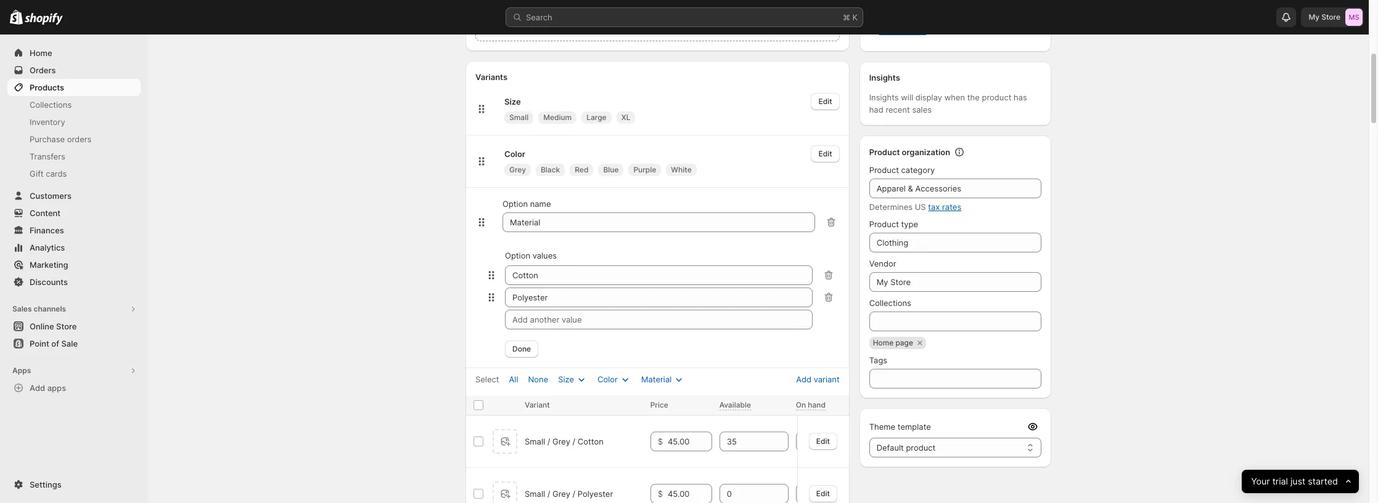 Task type: describe. For each thing, give the bounding box(es) containing it.
store for online store
[[56, 322, 77, 332]]

online store link
[[7, 318, 141, 336]]

1 horizontal spatial collections
[[869, 299, 912, 308]]

default
[[877, 443, 904, 453]]

finances link
[[7, 222, 141, 239]]

models
[[699, 9, 725, 19]]

grey for small / grey / cotton
[[553, 437, 570, 447]]

Product category text field
[[869, 179, 1042, 199]]

gift cards link
[[7, 165, 141, 183]]

purple
[[634, 165, 656, 175]]

online store button
[[0, 318, 148, 336]]

gift
[[30, 169, 44, 179]]

material button
[[634, 371, 693, 389]]

on hand
[[796, 401, 826, 410]]

purchase orders
[[30, 134, 92, 144]]

product for product type
[[869, 220, 899, 229]]

my store
[[1309, 12, 1341, 22]]

settings link
[[7, 477, 141, 494]]

blue
[[603, 165, 619, 175]]

discounts
[[30, 278, 68, 287]]

all button
[[502, 371, 526, 389]]

tax rates link
[[928, 202, 962, 212]]

add for add apps
[[30, 384, 45, 394]]

finances
[[30, 226, 64, 236]]

type
[[901, 220, 918, 229]]

category
[[901, 165, 935, 175]]

done
[[513, 345, 531, 354]]

theme
[[869, 423, 896, 432]]

started
[[1308, 476, 1338, 488]]

tax
[[928, 202, 940, 212]]

online
[[30, 322, 54, 332]]

rates
[[942, 202, 962, 212]]

add apps button
[[7, 380, 141, 397]]

home page
[[873, 339, 913, 348]]

view market link
[[879, 25, 926, 37]]

accepts images, videos, or 3d models
[[591, 9, 725, 19]]

insights will display when the product has had recent sales
[[869, 93, 1027, 115]]

option for option name
[[503, 199, 528, 209]]

small / grey / cotton
[[525, 437, 604, 447]]

product organization
[[869, 147, 951, 157]]

apps
[[12, 366, 31, 376]]

name
[[530, 199, 551, 209]]

images,
[[621, 9, 649, 19]]

vendor
[[869, 259, 897, 269]]

⌘ k
[[843, 12, 858, 22]]

home page link
[[873, 337, 913, 350]]

shopify image
[[10, 10, 23, 25]]

none button
[[521, 371, 556, 389]]

analytics link
[[7, 239, 141, 257]]

small for small / grey / polyester
[[525, 490, 545, 500]]

content
[[30, 208, 61, 218]]

store for my store
[[1322, 12, 1341, 22]]

variant
[[525, 401, 550, 410]]

accepts
[[591, 9, 619, 19]]

options element containing small / grey / cotton
[[525, 437, 604, 447]]

$ text field for polyester
[[668, 485, 712, 504]]

orders
[[30, 65, 56, 75]]

product inside insights will display when the product has had recent sales
[[982, 93, 1012, 102]]

edit link for small / grey / polyester
[[809, 486, 837, 503]]

hand
[[808, 401, 826, 410]]

variant
[[814, 375, 840, 385]]

all
[[509, 375, 518, 385]]

or
[[678, 9, 685, 19]]

settings
[[30, 480, 61, 490]]

had
[[869, 105, 884, 115]]

inventory
[[30, 117, 65, 127]]

home link
[[7, 44, 141, 62]]

home for home
[[30, 48, 52, 58]]

recent
[[886, 105, 910, 115]]

0 horizontal spatial collections
[[30, 100, 72, 110]]

determines
[[869, 202, 913, 212]]

edit button for color
[[811, 146, 840, 163]]

sale
[[61, 339, 78, 349]]

add variant
[[796, 375, 840, 385]]

of
[[51, 339, 59, 349]]

trial
[[1273, 476, 1288, 488]]

option name
[[503, 199, 551, 209]]

apps
[[47, 384, 66, 394]]

determines us tax rates
[[869, 202, 962, 212]]

online store
[[30, 322, 77, 332]]

⌘
[[843, 12, 850, 22]]

option for option values
[[505, 251, 530, 261]]

Style text field
[[503, 213, 815, 233]]

collections link
[[7, 96, 141, 113]]

marketing link
[[7, 257, 141, 274]]

your trial just started button
[[1242, 471, 1359, 494]]

us
[[915, 202, 926, 212]]

orders
[[67, 134, 92, 144]]

customers link
[[7, 188, 141, 205]]

$ text field for cotton
[[668, 432, 712, 452]]

default product
[[877, 443, 936, 453]]

view market
[[879, 26, 926, 36]]



Task type: vqa. For each thing, say whether or not it's contained in the screenshot.
1st Search collections TEXT FIELD from the bottom
no



Task type: locate. For each thing, give the bounding box(es) containing it.
1 vertical spatial collections
[[869, 299, 912, 308]]

small
[[509, 113, 529, 122], [525, 437, 545, 447], [525, 490, 545, 500]]

product type
[[869, 220, 918, 229]]

2 $ text field from the top
[[668, 485, 712, 504]]

size right none
[[558, 375, 574, 385]]

grey left polyester
[[553, 490, 570, 500]]

0 vertical spatial edit link
[[809, 433, 837, 451]]

1 horizontal spatial add
[[796, 375, 812, 385]]

store inside button
[[56, 322, 77, 332]]

values
[[533, 251, 557, 261]]

size down the variants
[[505, 97, 521, 107]]

0 vertical spatial color
[[505, 149, 526, 159]]

product down the template
[[906, 443, 936, 453]]

store
[[1322, 12, 1341, 22], [56, 322, 77, 332]]

1 vertical spatial color
[[598, 375, 618, 385]]

color
[[505, 149, 526, 159], [598, 375, 618, 385]]

1 $ text field from the top
[[668, 432, 712, 452]]

videos,
[[651, 9, 676, 19]]

1 vertical spatial edit button
[[811, 146, 840, 163]]

cotton
[[578, 437, 604, 447]]

1 product from the top
[[869, 147, 900, 157]]

home
[[30, 48, 52, 58], [873, 339, 894, 348]]

store right my
[[1322, 12, 1341, 22]]

size inside dropdown button
[[558, 375, 574, 385]]

material
[[641, 375, 672, 385]]

$ for polyester
[[658, 490, 663, 500]]

Add another value text field
[[505, 310, 813, 330]]

done button
[[505, 341, 539, 358]]

edit link for small / grey / cotton
[[809, 433, 837, 451]]

point of sale button
[[0, 336, 148, 353]]

2 vertical spatial small
[[525, 490, 545, 500]]

1 vertical spatial product
[[906, 443, 936, 453]]

search
[[526, 12, 552, 22]]

collections up the inventory on the top of page
[[30, 100, 72, 110]]

add left the variant
[[796, 375, 812, 385]]

edit button
[[811, 93, 840, 110], [811, 146, 840, 163]]

1 insights from the top
[[869, 73, 900, 83]]

1 edit button from the top
[[811, 93, 840, 110]]

0 vertical spatial small
[[509, 113, 529, 122]]

page
[[896, 339, 913, 348]]

product category
[[869, 165, 935, 175]]

2 vertical spatial grey
[[553, 490, 570, 500]]

2 edit link from the top
[[809, 486, 837, 503]]

small / grey / polyester
[[525, 490, 613, 500]]

transfers link
[[7, 148, 141, 165]]

Vendor text field
[[869, 273, 1042, 292]]

0 vertical spatial home
[[30, 48, 52, 58]]

1 horizontal spatial product
[[982, 93, 1012, 102]]

insights inside insights will display when the product has had recent sales
[[869, 93, 899, 102]]

none
[[528, 375, 548, 385]]

0 vertical spatial grey
[[509, 165, 526, 175]]

option left 'values'
[[505, 251, 530, 261]]

1 edit link from the top
[[809, 433, 837, 451]]

1 vertical spatial size
[[558, 375, 574, 385]]

orders link
[[7, 62, 141, 79]]

1 horizontal spatial home
[[873, 339, 894, 348]]

view
[[879, 26, 898, 36]]

insights for insights
[[869, 73, 900, 83]]

organization
[[902, 147, 951, 157]]

1 vertical spatial edit link
[[809, 486, 837, 503]]

1 vertical spatial home
[[873, 339, 894, 348]]

home for home page
[[873, 339, 894, 348]]

customers
[[30, 191, 72, 201]]

will
[[901, 93, 914, 102]]

0 horizontal spatial color
[[505, 149, 526, 159]]

insights
[[869, 73, 900, 83], [869, 93, 899, 102]]

collections
[[30, 100, 72, 110], [869, 299, 912, 308]]

your trial just started
[[1251, 476, 1338, 488]]

1 vertical spatial option
[[505, 251, 530, 261]]

inventory link
[[7, 113, 141, 131]]

0 horizontal spatial home
[[30, 48, 52, 58]]

product down product organization
[[869, 165, 899, 175]]

small down small / grey / cotton
[[525, 490, 545, 500]]

product for product organization
[[869, 147, 900, 157]]

0 vertical spatial store
[[1322, 12, 1341, 22]]

$
[[658, 437, 663, 447], [658, 490, 663, 500]]

1 options element from the top
[[525, 437, 604, 447]]

color inside dropdown button
[[598, 375, 618, 385]]

small down variant
[[525, 437, 545, 447]]

1 vertical spatial $
[[658, 490, 663, 500]]

xl
[[622, 113, 631, 122]]

0 vertical spatial options element
[[525, 437, 604, 447]]

sales channels button
[[7, 301, 141, 318]]

3 product from the top
[[869, 220, 899, 229]]

options element containing small / grey / polyester
[[525, 490, 613, 500]]

0 vertical spatial insights
[[869, 73, 900, 83]]

Collections text field
[[869, 312, 1042, 332]]

0 horizontal spatial store
[[56, 322, 77, 332]]

option values
[[505, 251, 557, 261]]

1 vertical spatial store
[[56, 322, 77, 332]]

2 edit button from the top
[[811, 146, 840, 163]]

product right the
[[982, 93, 1012, 102]]

collections up home page
[[869, 299, 912, 308]]

None number field
[[720, 432, 770, 452], [796, 432, 847, 452], [720, 485, 770, 504], [796, 485, 847, 504], [720, 432, 770, 452], [796, 432, 847, 452], [720, 485, 770, 504], [796, 485, 847, 504]]

home up orders
[[30, 48, 52, 58]]

Product type text field
[[869, 233, 1042, 253]]

k
[[853, 12, 858, 22]]

store up sale
[[56, 322, 77, 332]]

polyester
[[578, 490, 613, 500]]

white
[[671, 165, 692, 175]]

1 horizontal spatial store
[[1322, 12, 1341, 22]]

transfers
[[30, 152, 65, 162]]

Tags text field
[[869, 369, 1042, 389]]

option
[[503, 199, 528, 209], [505, 251, 530, 261]]

0 horizontal spatial product
[[906, 443, 936, 453]]

your
[[1251, 476, 1270, 488]]

grey left cotton
[[553, 437, 570, 447]]

add apps
[[30, 384, 66, 394]]

0 vertical spatial product
[[869, 147, 900, 157]]

add for add variant
[[796, 375, 812, 385]]

the
[[968, 93, 980, 102]]

color button
[[590, 371, 639, 389]]

display
[[916, 93, 942, 102]]

color right size dropdown button
[[598, 375, 618, 385]]

home up the tags
[[873, 339, 894, 348]]

3d
[[687, 9, 697, 19]]

template
[[898, 423, 931, 432]]

0 vertical spatial product
[[982, 93, 1012, 102]]

shopify image
[[25, 13, 63, 25]]

analytics
[[30, 243, 65, 253]]

size
[[505, 97, 521, 107], [558, 375, 574, 385]]

tags
[[869, 356, 888, 366]]

$ text field
[[668, 432, 712, 452], [668, 485, 712, 504]]

1 vertical spatial $ text field
[[668, 485, 712, 504]]

content link
[[7, 205, 141, 222]]

when
[[945, 93, 965, 102]]

2 vertical spatial product
[[869, 220, 899, 229]]

option left name at the top left
[[503, 199, 528, 209]]

options element
[[525, 437, 604, 447], [525, 490, 613, 500]]

channels
[[34, 305, 66, 314]]

edit button for size
[[811, 93, 840, 110]]

market
[[900, 26, 926, 36]]

small left medium
[[509, 113, 529, 122]]

grey for small / grey / polyester
[[553, 490, 570, 500]]

options element down small / grey / cotton
[[525, 490, 613, 500]]

just
[[1291, 476, 1306, 488]]

1 $ from the top
[[658, 437, 663, 447]]

purchase
[[30, 134, 65, 144]]

2 options element from the top
[[525, 490, 613, 500]]

apps button
[[7, 363, 141, 380]]

edit link
[[809, 433, 837, 451], [809, 486, 837, 503]]

1 vertical spatial grey
[[553, 437, 570, 447]]

products
[[30, 83, 64, 93]]

add
[[796, 375, 812, 385], [30, 384, 45, 394]]

sales channels
[[12, 305, 66, 314]]

0 vertical spatial collections
[[30, 100, 72, 110]]

options element down variant
[[525, 437, 604, 447]]

small for small
[[509, 113, 529, 122]]

None text field
[[505, 266, 813, 286]]

2 product from the top
[[869, 165, 899, 175]]

2 $ from the top
[[658, 490, 663, 500]]

sales
[[912, 105, 932, 115]]

small for small / grey / cotton
[[525, 437, 545, 447]]

has
[[1014, 93, 1027, 102]]

product down determines
[[869, 220, 899, 229]]

0 vertical spatial option
[[503, 199, 528, 209]]

1 vertical spatial product
[[869, 165, 899, 175]]

product up product category
[[869, 147, 900, 157]]

product
[[982, 93, 1012, 102], [906, 443, 936, 453]]

my store image
[[1346, 9, 1363, 26]]

None text field
[[505, 288, 813, 308]]

/
[[548, 437, 550, 447], [573, 437, 576, 447], [548, 490, 550, 500], [573, 490, 576, 500]]

price
[[651, 401, 668, 410]]

1 horizontal spatial size
[[558, 375, 574, 385]]

0 vertical spatial $
[[658, 437, 663, 447]]

on
[[796, 401, 806, 410]]

0 horizontal spatial add
[[30, 384, 45, 394]]

size button
[[551, 371, 595, 389]]

2 insights from the top
[[869, 93, 899, 102]]

insights for insights will display when the product has had recent sales
[[869, 93, 899, 102]]

1 horizontal spatial color
[[598, 375, 618, 385]]

my
[[1309, 12, 1320, 22]]

0 horizontal spatial size
[[505, 97, 521, 107]]

1 vertical spatial small
[[525, 437, 545, 447]]

color up option name
[[505, 149, 526, 159]]

grey left black on the left of page
[[509, 165, 526, 175]]

marketing
[[30, 260, 68, 270]]

1 vertical spatial options element
[[525, 490, 613, 500]]

1 vertical spatial insights
[[869, 93, 899, 102]]

0 vertical spatial $ text field
[[668, 432, 712, 452]]

0 vertical spatial edit button
[[811, 93, 840, 110]]

add left "apps"
[[30, 384, 45, 394]]

add variant button
[[789, 369, 847, 390]]

products link
[[7, 79, 141, 96]]

$ for cotton
[[658, 437, 663, 447]]

select
[[476, 375, 499, 385]]

product for product category
[[869, 165, 899, 175]]

0 vertical spatial size
[[505, 97, 521, 107]]



